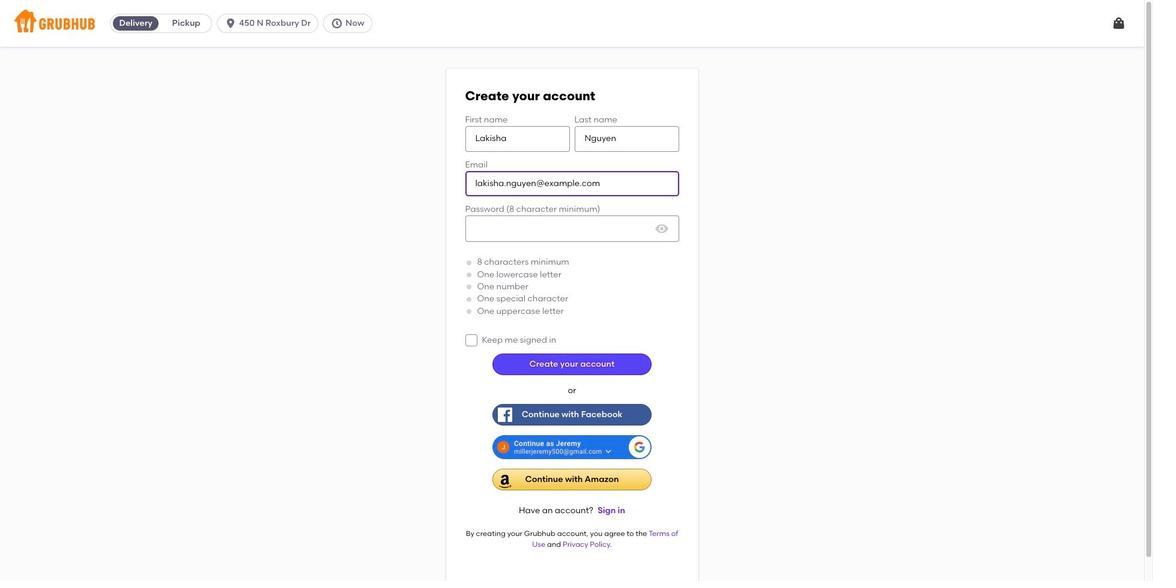 Task type: vqa. For each thing, say whether or not it's contained in the screenshot.
bottommost Dallas,
no



Task type: describe. For each thing, give the bounding box(es) containing it.
2 horizontal spatial svg image
[[468, 337, 475, 344]]



Task type: locate. For each thing, give the bounding box(es) containing it.
None text field
[[575, 126, 679, 152]]

svg image
[[225, 17, 237, 29], [331, 17, 343, 29], [468, 337, 475, 344]]

None text field
[[465, 126, 570, 152]]

main navigation navigation
[[0, 0, 1145, 47]]

0 horizontal spatial svg image
[[655, 222, 669, 236]]

0 vertical spatial svg image
[[1112, 16, 1126, 31]]

svg image
[[1112, 16, 1126, 31], [655, 222, 669, 236]]

svg image inside 'main navigation' navigation
[[1112, 16, 1126, 31]]

1 horizontal spatial svg image
[[331, 17, 343, 29]]

None password field
[[465, 216, 679, 242]]

1 vertical spatial svg image
[[655, 222, 669, 236]]

1 horizontal spatial svg image
[[1112, 16, 1126, 31]]

None email field
[[465, 171, 679, 197]]

0 horizontal spatial svg image
[[225, 17, 237, 29]]



